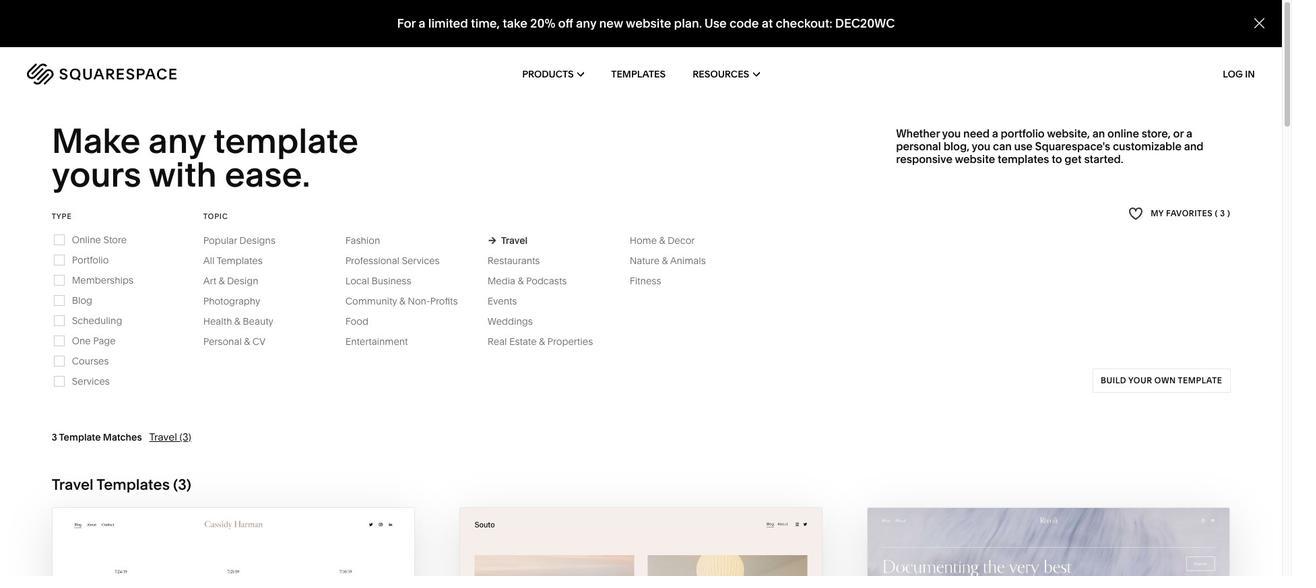 Task type: locate. For each thing, give the bounding box(es) containing it.
0 horizontal spatial you
[[942, 127, 961, 140]]

travel for travel (3)
[[149, 430, 177, 443]]

website right the new
[[626, 16, 671, 31]]

services up 'business'
[[402, 255, 440, 267]]

1 horizontal spatial website
[[955, 152, 995, 166]]

1 vertical spatial )
[[187, 476, 191, 494]]

need
[[964, 127, 990, 140]]

1 vertical spatial templates
[[217, 255, 263, 267]]

limited
[[428, 16, 468, 31]]

popular designs
[[203, 234, 276, 246]]

yours
[[52, 154, 141, 196]]

or
[[1173, 127, 1184, 140]]

0 horizontal spatial website
[[626, 16, 671, 31]]

rivoli image
[[868, 508, 1230, 576]]

2 vertical spatial 3
[[178, 476, 187, 494]]

) for travel templates ( 3 )
[[187, 476, 191, 494]]

memberships
[[72, 274, 133, 286]]

store
[[103, 234, 127, 246]]

a right need
[[992, 127, 998, 140]]

travel (3)
[[149, 430, 191, 443]]

1 vertical spatial template
[[1178, 375, 1222, 385]]

travel up restaurants
[[501, 234, 528, 246]]

squarespace logo image
[[27, 63, 177, 85]]

can
[[993, 140, 1012, 153]]

2 vertical spatial travel
[[52, 476, 94, 494]]

online
[[72, 234, 101, 246]]

one page
[[72, 335, 116, 347]]

code
[[730, 16, 759, 31]]

started.
[[1084, 152, 1124, 166]]

matches
[[103, 431, 142, 443]]

1 horizontal spatial )
[[1228, 208, 1231, 218]]

food link
[[345, 315, 382, 327]]

animals
[[670, 255, 706, 267]]

online store
[[72, 234, 127, 246]]

take
[[503, 16, 528, 31]]

any inside make any template yours with ease.
[[148, 120, 205, 162]]

( for favorites
[[1215, 208, 1218, 218]]

1 vertical spatial website
[[955, 152, 995, 166]]

3
[[1220, 208, 1225, 218], [52, 431, 57, 443], [178, 476, 187, 494]]

& right home
[[659, 234, 665, 246]]

2 horizontal spatial templates
[[611, 68, 666, 80]]

type
[[52, 211, 72, 221]]

1 horizontal spatial travel
[[149, 430, 177, 443]]

a
[[419, 16, 426, 31], [992, 127, 998, 140], [1187, 127, 1193, 140]]

health & beauty link
[[203, 315, 287, 327]]

professional services
[[345, 255, 440, 267]]

template inside the build your own template 'button'
[[1178, 375, 1222, 385]]

0 horizontal spatial template
[[213, 120, 359, 162]]

1 horizontal spatial templates
[[217, 255, 263, 267]]

ease.
[[225, 154, 310, 196]]

professional services link
[[345, 255, 453, 267]]

templates for travel templates ( 3 )
[[97, 476, 170, 494]]

new
[[599, 16, 623, 31]]

template inside make any template yours with ease.
[[213, 120, 359, 162]]

0 horizontal spatial (
[[173, 476, 178, 494]]

dec20wc
[[835, 16, 895, 31]]

( right favorites
[[1215, 208, 1218, 218]]

( down travel (3)
[[173, 476, 178, 494]]

& right media
[[518, 275, 524, 287]]

travel link
[[488, 234, 528, 246]]

0 horizontal spatial )
[[187, 476, 191, 494]]

decor
[[668, 234, 695, 246]]

personal
[[896, 140, 941, 153]]

3 template matches
[[52, 431, 142, 443]]

& left non-
[[399, 295, 406, 307]]

and
[[1184, 140, 1204, 153]]

photography link
[[203, 295, 274, 307]]

3 down '(3)'
[[178, 476, 187, 494]]

& right health
[[234, 315, 241, 327]]

services
[[402, 255, 440, 267], [72, 375, 110, 387]]

)
[[1228, 208, 1231, 218], [187, 476, 191, 494]]

templates down popular designs
[[217, 255, 263, 267]]

a right "for"
[[419, 16, 426, 31]]

my
[[1151, 208, 1164, 218]]

2 vertical spatial templates
[[97, 476, 170, 494]]

0 vertical spatial )
[[1228, 208, 1231, 218]]

whether you need a portfolio website, an online store, or a personal blog, you can use squarespace's customizable and responsive website templates to get started.
[[896, 127, 1204, 166]]

1 vertical spatial services
[[72, 375, 110, 387]]

0 vertical spatial 3
[[1220, 208, 1225, 218]]

services down courses
[[72, 375, 110, 387]]

0 vertical spatial travel
[[501, 234, 528, 246]]

local business
[[345, 275, 411, 287]]

0 vertical spatial (
[[1215, 208, 1218, 218]]

you left need
[[942, 127, 961, 140]]

estate
[[509, 335, 537, 348]]

1 vertical spatial (
[[173, 476, 178, 494]]

real estate & properties
[[488, 335, 593, 348]]

souto image
[[460, 508, 822, 576]]

( inside my favorites ( 3 ) link
[[1215, 208, 1218, 218]]

favorites
[[1166, 208, 1213, 218]]

make any template yours with ease.
[[52, 120, 366, 196]]

0 horizontal spatial travel
[[52, 476, 94, 494]]

templates down matches
[[97, 476, 170, 494]]

3 for travel templates ( 3 )
[[178, 476, 187, 494]]

3 right favorites
[[1220, 208, 1225, 218]]

templates down for a limited time, take 20% off any new website plan. use code at checkout: dec20wc at top
[[611, 68, 666, 80]]

squarespace's
[[1035, 140, 1111, 153]]

2 horizontal spatial travel
[[501, 234, 528, 246]]

website
[[626, 16, 671, 31], [955, 152, 995, 166]]

1 horizontal spatial template
[[1178, 375, 1222, 385]]

2 horizontal spatial 3
[[1220, 208, 1225, 218]]

0 horizontal spatial any
[[148, 120, 205, 162]]

your
[[1128, 375, 1152, 385]]

use
[[1014, 140, 1033, 153]]

a right the or
[[1187, 127, 1193, 140]]

travel left '(3)'
[[149, 430, 177, 443]]

products button
[[522, 47, 584, 101]]

0 vertical spatial website
[[626, 16, 671, 31]]

0 vertical spatial template
[[213, 120, 359, 162]]

3 left template
[[52, 431, 57, 443]]

(
[[1215, 208, 1218, 218], [173, 476, 178, 494]]

& right 'art'
[[219, 275, 225, 287]]

travel for travel
[[501, 234, 528, 246]]

templates
[[611, 68, 666, 80], [217, 255, 263, 267], [97, 476, 170, 494]]

) right favorites
[[1228, 208, 1231, 218]]

website down need
[[955, 152, 995, 166]]

events
[[488, 295, 517, 307]]

0 horizontal spatial templates
[[97, 476, 170, 494]]

2 horizontal spatial a
[[1187, 127, 1193, 140]]

fashion
[[345, 234, 380, 246]]

1 horizontal spatial 3
[[178, 476, 187, 494]]

& for decor
[[659, 234, 665, 246]]

1 horizontal spatial (
[[1215, 208, 1218, 218]]

travel down template
[[52, 476, 94, 494]]

cv
[[252, 335, 266, 348]]

3 for my favorites ( 3 )
[[1220, 208, 1225, 218]]

photography
[[203, 295, 260, 307]]

portfolio
[[72, 254, 109, 266]]

community & non-profits link
[[345, 295, 471, 307]]

template
[[213, 120, 359, 162], [1178, 375, 1222, 385]]

1 vertical spatial travel
[[149, 430, 177, 443]]

& left cv
[[244, 335, 250, 348]]

make
[[52, 120, 140, 162]]

) down '(3)'
[[187, 476, 191, 494]]

0 vertical spatial services
[[402, 255, 440, 267]]

1 horizontal spatial any
[[576, 16, 597, 31]]

& for podcasts
[[518, 275, 524, 287]]

you left can
[[972, 140, 991, 153]]

website,
[[1047, 127, 1090, 140]]

& right nature
[[662, 255, 668, 267]]

1 vertical spatial any
[[148, 120, 205, 162]]

art & design link
[[203, 275, 272, 287]]

0 vertical spatial any
[[576, 16, 597, 31]]

0 horizontal spatial 3
[[52, 431, 57, 443]]

fashion link
[[345, 234, 394, 246]]

all templates
[[203, 255, 263, 267]]

get
[[1065, 152, 1082, 166]]



Task type: describe. For each thing, give the bounding box(es) containing it.
1 horizontal spatial you
[[972, 140, 991, 153]]

templates
[[998, 152, 1049, 166]]

topic
[[203, 211, 228, 221]]

media & podcasts link
[[488, 275, 580, 287]]

nature & animals link
[[630, 255, 719, 267]]

off
[[558, 16, 573, 31]]

scheduling
[[72, 315, 122, 327]]

art & design
[[203, 275, 258, 287]]

entertainment link
[[345, 335, 421, 348]]

own
[[1155, 375, 1176, 385]]

popular designs link
[[203, 234, 289, 246]]

art
[[203, 275, 216, 287]]

community & non-profits
[[345, 295, 458, 307]]

resources
[[693, 68, 749, 80]]

to
[[1052, 152, 1062, 166]]

& right estate
[[539, 335, 545, 348]]

0 vertical spatial templates
[[611, 68, 666, 80]]

real
[[488, 335, 507, 348]]

checkout:
[[776, 16, 833, 31]]

for a limited time, take 20% off any new website plan. use code at checkout: dec20wc
[[397, 16, 895, 31]]

travel (3) link
[[149, 430, 191, 443]]

log             in link
[[1223, 68, 1255, 80]]

media & podcasts
[[488, 275, 567, 287]]

home & decor
[[630, 234, 695, 246]]

travel templates ( 3 )
[[52, 476, 191, 494]]

nature
[[630, 255, 660, 267]]

community
[[345, 295, 397, 307]]

whether
[[896, 127, 940, 140]]

all templates link
[[203, 255, 276, 267]]

products
[[522, 68, 574, 80]]

personal
[[203, 335, 242, 348]]

professional
[[345, 255, 400, 267]]

online
[[1108, 127, 1139, 140]]

log             in
[[1223, 68, 1255, 80]]

responsive
[[896, 152, 953, 166]]

at
[[762, 16, 773, 31]]

all
[[203, 255, 215, 267]]

podcasts
[[526, 275, 567, 287]]

store,
[[1142, 127, 1171, 140]]

harman image
[[52, 508, 414, 576]]

& for non-
[[399, 295, 406, 307]]

page
[[93, 335, 116, 347]]

restaurants link
[[488, 255, 554, 267]]

weddings link
[[488, 315, 546, 327]]

& for cv
[[244, 335, 250, 348]]

health
[[203, 315, 232, 327]]

use
[[705, 16, 727, 31]]

health & beauty
[[203, 315, 273, 327]]

templates for all templates
[[217, 255, 263, 267]]

website inside the whether you need a portfolio website, an online store, or a personal blog, you can use squarespace's customizable and responsive website templates to get started.
[[955, 152, 995, 166]]

my favorites ( 3 )
[[1151, 208, 1231, 218]]

squarespace logo link
[[27, 63, 273, 85]]

personal & cv link
[[203, 335, 279, 348]]

resources button
[[693, 47, 760, 101]]

personal & cv
[[203, 335, 266, 348]]

home & decor link
[[630, 234, 708, 246]]

fitness
[[630, 275, 661, 287]]

template
[[59, 431, 101, 443]]

profits
[[430, 295, 458, 307]]

1 horizontal spatial a
[[992, 127, 998, 140]]

beauty
[[243, 315, 273, 327]]

1 vertical spatial 3
[[52, 431, 57, 443]]

for
[[397, 16, 416, 31]]

entertainment
[[345, 335, 408, 348]]

& for animals
[[662, 255, 668, 267]]

plan.
[[674, 16, 702, 31]]

log
[[1223, 68, 1243, 80]]

real estate & properties link
[[488, 335, 607, 348]]

( for templates
[[173, 476, 178, 494]]

properties
[[547, 335, 593, 348]]

blog,
[[944, 140, 970, 153]]

in
[[1245, 68, 1255, 80]]

one
[[72, 335, 91, 347]]

) for my favorites ( 3 )
[[1228, 208, 1231, 218]]

make any template yours with ease. main content
[[0, 0, 1292, 576]]

local
[[345, 275, 369, 287]]

time,
[[471, 16, 500, 31]]

fitness link
[[630, 275, 675, 287]]

food
[[345, 315, 369, 327]]

travel for travel templates ( 3 )
[[52, 476, 94, 494]]

& for design
[[219, 275, 225, 287]]

20%
[[530, 16, 555, 31]]

my favorites ( 3 ) link
[[1129, 205, 1231, 223]]

1 horizontal spatial services
[[402, 255, 440, 267]]

build your own template button
[[1093, 368, 1231, 393]]

nature & animals
[[630, 255, 706, 267]]

templates link
[[611, 47, 666, 101]]

build your own template
[[1101, 375, 1222, 385]]

0 horizontal spatial services
[[72, 375, 110, 387]]

0 horizontal spatial a
[[419, 16, 426, 31]]

business
[[372, 275, 411, 287]]

& for beauty
[[234, 315, 241, 327]]

local business link
[[345, 275, 425, 287]]

media
[[488, 275, 515, 287]]

blog
[[72, 294, 92, 306]]



Task type: vqa. For each thing, say whether or not it's contained in the screenshot.
required.
no



